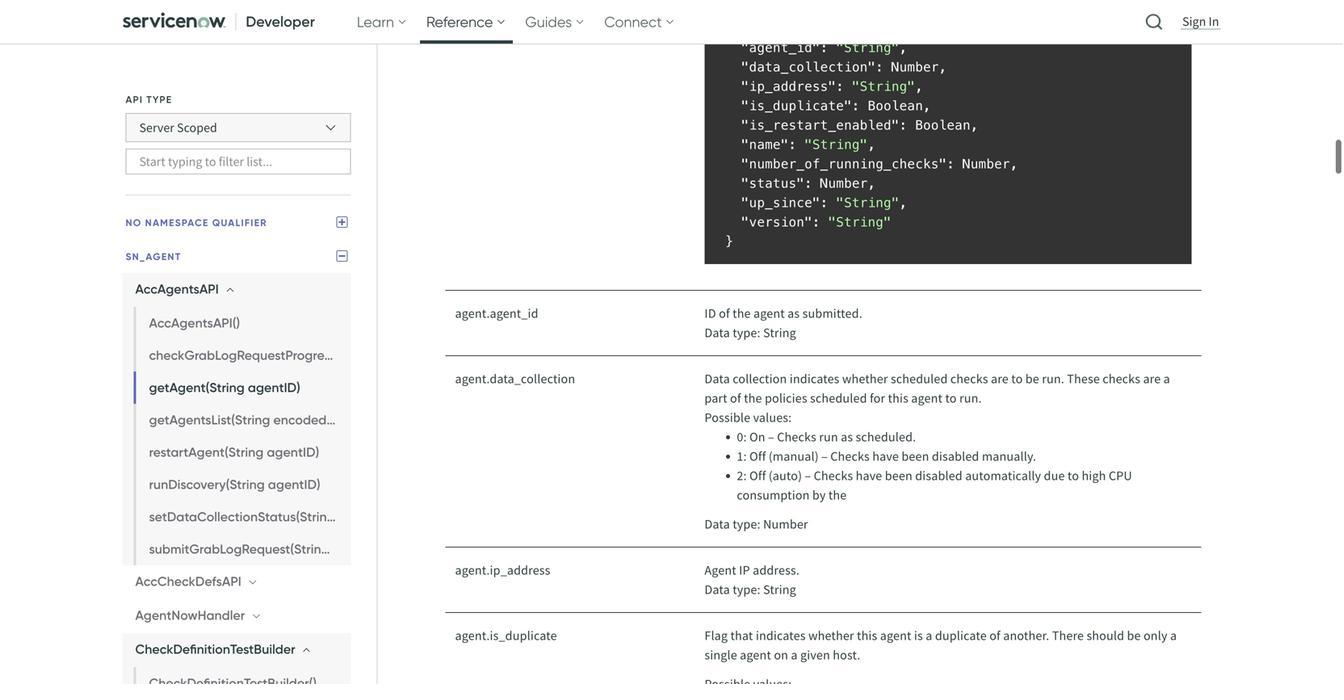 Task type: locate. For each thing, give the bounding box(es) containing it.
developer
[[246, 13, 315, 31]]

reference
[[426, 13, 493, 31]]

learn button
[[350, 0, 413, 44]]

connect
[[604, 13, 662, 31]]

learn
[[357, 13, 394, 31]]

sign in
[[1182, 13, 1219, 30]]

sign in button
[[1179, 13, 1222, 31]]



Task type: describe. For each thing, give the bounding box(es) containing it.
sign
[[1182, 13, 1206, 30]]

connect button
[[598, 0, 681, 44]]

reference button
[[420, 0, 512, 44]]

in
[[1209, 13, 1219, 30]]

guides
[[525, 13, 572, 31]]

guides button
[[519, 0, 591, 44]]

developer link
[[116, 0, 325, 44]]



